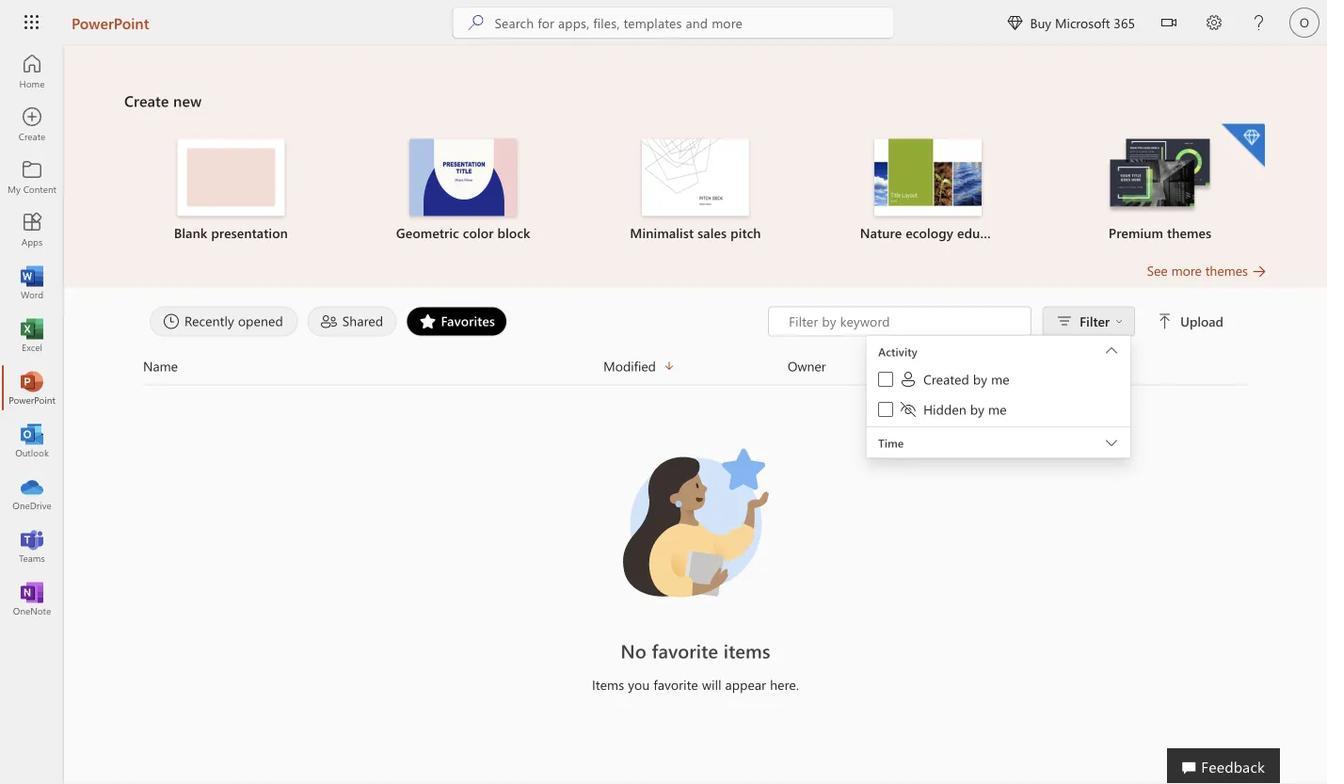 Task type: describe. For each thing, give the bounding box(es) containing it.
onenote image
[[23, 589, 41, 608]]

more
[[1172, 262, 1202, 279]]

o button
[[1282, 0, 1328, 45]]

no favorite items status
[[419, 638, 972, 664]]

word image
[[23, 273, 41, 292]]

blank presentation element
[[126, 139, 336, 242]]

minimalist
[[630, 224, 694, 241]]

 buy microsoft 365
[[1008, 14, 1135, 31]]

items you favorite will appear here. status
[[419, 676, 972, 694]]

you
[[628, 676, 650, 693]]

3 menu from the top
[[867, 366, 1131, 427]]

created by me element
[[899, 370, 1010, 389]]

create image
[[23, 115, 41, 134]]

1 vertical spatial favorite
[[654, 676, 698, 693]]

recently opened
[[185, 312, 283, 330]]

1 menu from the top
[[867, 335, 1131, 336]]

o
[[1300, 15, 1310, 30]]

powerpoint
[[72, 12, 149, 32]]

create new
[[124, 90, 202, 111]]

by for hidden
[[971, 401, 985, 418]]

owner
[[788, 357, 826, 375]]

teams image
[[23, 537, 41, 555]]

0 horizontal spatial activity
[[879, 344, 918, 359]]

outlook image
[[23, 431, 41, 450]]

geometric color block image
[[410, 139, 517, 216]]

owner button
[[788, 355, 972, 377]]

filter
[[1080, 313, 1110, 330]]

buy
[[1030, 14, 1052, 31]]


[[1158, 314, 1173, 329]]

items you favorite will appear here.
[[592, 676, 799, 693]]

shared element
[[308, 306, 397, 337]]

presentation
[[211, 224, 288, 241]]

geometric color block
[[396, 224, 531, 241]]

recently opened tab
[[145, 306, 303, 337]]

opened
[[238, 312, 283, 330]]

powerpoint banner
[[0, 0, 1328, 48]]


[[1008, 15, 1023, 30]]

no
[[621, 638, 647, 663]]

filter 
[[1080, 313, 1123, 330]]

me for created by me
[[991, 370, 1010, 388]]

onedrive image
[[23, 484, 41, 503]]

name button
[[143, 355, 604, 377]]

premium themes element
[[1056, 124, 1265, 242]]

name
[[143, 357, 178, 375]]

here.
[[770, 676, 799, 693]]

home image
[[23, 62, 41, 81]]

color
[[463, 224, 494, 241]]

blank presentation
[[174, 224, 288, 241]]

recently opened element
[[150, 306, 298, 337]]

nature ecology education photo presentation image
[[874, 139, 982, 216]]

hidden by me element
[[899, 400, 1007, 419]]

items
[[724, 638, 771, 663]]

see more themes button
[[1147, 261, 1267, 280]]

premium themes
[[1109, 224, 1212, 241]]

tab list containing recently opened
[[145, 306, 768, 337]]

minimalist sales pitch image
[[642, 139, 749, 216]]

feedback button
[[1168, 748, 1280, 784]]

see
[[1147, 262, 1168, 279]]

365
[[1114, 14, 1135, 31]]

create
[[124, 90, 169, 111]]

geometric color block element
[[359, 139, 568, 242]]

modified
[[604, 357, 656, 375]]

0 vertical spatial favorite
[[652, 638, 718, 663]]

sales
[[698, 224, 727, 241]]

premium themes image
[[1107, 139, 1214, 214]]

nature ecology education photo presentation element
[[823, 139, 1033, 242]]

my content image
[[23, 168, 41, 186]]

 button
[[1147, 0, 1192, 48]]

time
[[879, 435, 904, 451]]



Task type: locate. For each thing, give the bounding box(es) containing it.
2 menu from the top
[[867, 336, 1131, 427]]

activity down filter by keyword text box
[[879, 344, 918, 359]]

themes inside button
[[1206, 262, 1248, 279]]

by inside created by me element
[[973, 370, 988, 388]]

by
[[973, 370, 988, 388], [971, 401, 985, 418]]

status
[[768, 306, 1228, 462]]

microsoft
[[1055, 14, 1111, 31]]

shared tab
[[303, 306, 402, 337]]

no favorite items
[[621, 638, 771, 663]]

me up hidden by me checkbox item
[[991, 370, 1010, 388]]

themes
[[1167, 224, 1212, 241], [1206, 262, 1248, 279]]

by down created by me
[[971, 401, 985, 418]]

excel image
[[23, 326, 41, 345]]

appear
[[725, 676, 767, 693]]

status containing filter
[[768, 306, 1228, 462]]

none search field inside powerpoint banner
[[453, 8, 894, 38]]

shared
[[342, 312, 383, 330]]


[[1162, 15, 1177, 30]]

see more themes
[[1147, 262, 1248, 279]]

minimalist sales pitch element
[[591, 139, 801, 242]]

new
[[173, 90, 202, 111]]

geometric
[[396, 224, 459, 241]]

1 vertical spatial me
[[989, 401, 1007, 418]]

favorite up items you favorite will appear here.
[[652, 638, 718, 663]]

0 vertical spatial themes
[[1167, 224, 1212, 241]]

tab list
[[145, 306, 768, 337]]

powerpoint image
[[23, 378, 41, 397]]

items
[[592, 676, 624, 693]]

favorite left will
[[654, 676, 698, 693]]

premium templates diamond image
[[1222, 124, 1265, 167]]

hidden
[[924, 401, 967, 418]]

row containing name
[[143, 355, 1248, 386]]

Search box. Suggestions appear as you type. search field
[[495, 8, 894, 38]]

0 vertical spatial by
[[973, 370, 988, 388]]

by for created
[[973, 370, 988, 388]]

by up hidden by me
[[973, 370, 988, 388]]

menu
[[867, 335, 1131, 336], [867, 336, 1131, 427], [867, 366, 1131, 427]]

me for hidden by me
[[989, 401, 1007, 418]]

me
[[991, 370, 1010, 388], [989, 401, 1007, 418]]

block
[[498, 224, 531, 241]]

activity inside 'column header'
[[972, 357, 1016, 375]]

1 vertical spatial themes
[[1206, 262, 1248, 279]]

activity
[[879, 344, 918, 359], [972, 357, 1016, 375]]

1 vertical spatial by
[[971, 401, 985, 418]]

modified button
[[604, 355, 788, 377]]

activity, column 4 of 4 column header
[[972, 355, 1248, 377]]

created
[[924, 370, 970, 388]]

pitch
[[731, 224, 761, 241]]

blank
[[174, 224, 207, 241]]

row
[[143, 355, 1248, 386]]

created by me checkbox item
[[867, 366, 1131, 396]]

by inside hidden by me element
[[971, 401, 985, 418]]

navigation
[[0, 45, 64, 625]]

hidden by me checkbox item
[[867, 396, 1131, 427]]

favorites tab
[[402, 306, 512, 337]]

premium
[[1109, 224, 1164, 241]]

feedback
[[1202, 756, 1265, 776]]

themes up more at the right top of page
[[1167, 224, 1212, 241]]

favorite
[[652, 638, 718, 663], [654, 676, 698, 693]]

created by me
[[924, 370, 1010, 388]]

empty state icon image
[[611, 438, 781, 608]]

minimalist sales pitch
[[630, 224, 761, 241]]

1 horizontal spatial activity
[[972, 357, 1016, 375]]

None search field
[[453, 8, 894, 38]]

favorites
[[441, 312, 495, 330]]

favorites element
[[406, 306, 508, 337]]

activity up hidden by me checkbox item
[[972, 357, 1016, 375]]

me down created by me checkbox item
[[989, 401, 1007, 418]]

upload
[[1181, 313, 1224, 330]]

will
[[702, 676, 722, 693]]

apps image
[[23, 220, 41, 239]]

recently
[[185, 312, 234, 330]]


[[1116, 318, 1123, 325]]

hidden by me
[[924, 401, 1007, 418]]

Filter by keyword text field
[[787, 312, 1022, 331]]

 upload
[[1158, 313, 1224, 330]]

0 vertical spatial me
[[991, 370, 1010, 388]]

themes right more at the right top of page
[[1206, 262, 1248, 279]]



Task type: vqa. For each thing, say whether or not it's contained in the screenshot.
Items you favorite will appear here.
yes



